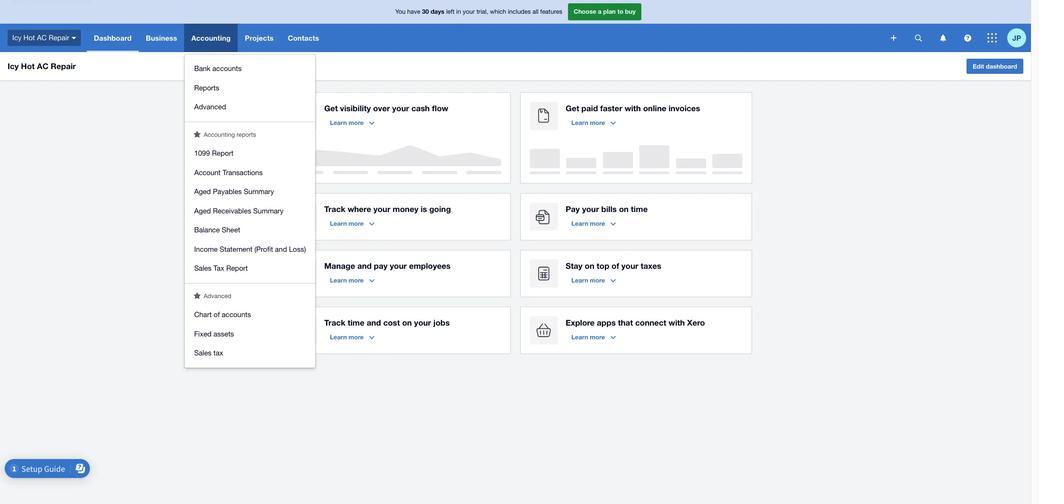 Task type: vqa. For each thing, say whether or not it's contained in the screenshot.
asset in the top of the page
no



Task type: locate. For each thing, give the bounding box(es) containing it.
1 horizontal spatial with
[[669, 318, 685, 328]]

2 vertical spatial and
[[367, 318, 381, 328]]

0 horizontal spatial get
[[324, 103, 338, 113]]

ac inside popup button
[[37, 33, 47, 42]]

learn more button down visibility
[[324, 115, 380, 130]]

0 vertical spatial summary
[[244, 187, 274, 196]]

business
[[146, 34, 177, 42]]

navigation
[[87, 24, 884, 368]]

summary for aged receivables summary
[[253, 207, 284, 215]]

0 vertical spatial track
[[324, 204, 345, 214]]

cash
[[411, 103, 430, 113]]

track where your money is going
[[324, 204, 451, 214]]

jp button
[[1007, 24, 1031, 52]]

icy
[[12, 33, 22, 42], [8, 61, 19, 71]]

learn for on
[[571, 276, 588, 284]]

learn down explore
[[571, 333, 588, 341]]

more down where
[[349, 220, 364, 227]]

1 horizontal spatial on
[[585, 261, 595, 271]]

bills icon image
[[530, 203, 558, 231]]

0 vertical spatial advanced
[[194, 103, 226, 111]]

summary down aged payables summary link
[[253, 207, 284, 215]]

0 vertical spatial accounts
[[212, 64, 242, 72]]

learn more button for apps
[[566, 329, 622, 345]]

which
[[490, 8, 506, 15]]

your right where
[[373, 204, 390, 214]]

more for time
[[349, 333, 364, 341]]

sales inside reports group
[[194, 264, 212, 272]]

learn more down visibility
[[330, 119, 364, 126]]

track for track time and cost on your jobs
[[324, 318, 345, 328]]

chart of accounts
[[194, 311, 251, 319]]

invoices
[[669, 103, 700, 113]]

1 vertical spatial track
[[324, 318, 345, 328]]

track right projects icon
[[324, 318, 345, 328]]

1 vertical spatial with
[[669, 318, 685, 328]]

aged inside aged payables summary link
[[194, 187, 211, 196]]

learn more for on
[[571, 276, 605, 284]]

and left loss)
[[275, 245, 287, 253]]

learn more button down track time and cost on your jobs
[[324, 329, 380, 345]]

with left "xero"
[[669, 318, 685, 328]]

time left cost
[[348, 318, 365, 328]]

more for paid
[[590, 119, 605, 126]]

0 vertical spatial and
[[275, 245, 287, 253]]

learn down the 'paid'
[[571, 119, 588, 126]]

1 vertical spatial of
[[214, 311, 220, 319]]

1 sales from the top
[[194, 264, 212, 272]]

2 horizontal spatial on
[[619, 204, 629, 214]]

learn more for apps
[[571, 333, 605, 341]]

with right the faster
[[625, 103, 641, 113]]

icy hot ac repair
[[12, 33, 69, 42], [8, 61, 76, 71]]

your right the pay
[[390, 261, 407, 271]]

bills
[[601, 204, 617, 214]]

learn more down manage at bottom left
[[330, 276, 364, 284]]

of inside advanced 'group'
[[214, 311, 220, 319]]

1 favourites image from the top
[[194, 130, 201, 138]]

learn more
[[330, 119, 364, 126], [571, 119, 605, 126], [330, 220, 364, 227], [571, 220, 605, 227], [330, 276, 364, 284], [571, 276, 605, 284], [330, 333, 364, 341], [571, 333, 605, 341]]

1 track from the top
[[324, 204, 345, 214]]

learn more button down the apps
[[566, 329, 622, 345]]

dashboard link
[[87, 24, 139, 52]]

0 horizontal spatial of
[[214, 311, 220, 319]]

income statement (profit and loss) link
[[185, 240, 315, 259]]

choose
[[574, 8, 596, 15]]

employees icon image
[[288, 259, 317, 288]]

sales left tax
[[194, 264, 212, 272]]

report right tax
[[226, 264, 248, 272]]

more down track time and cost on your jobs
[[349, 333, 364, 341]]

money
[[393, 204, 418, 214]]

aged up balance
[[194, 207, 211, 215]]

learn down stay
[[571, 276, 588, 284]]

0 vertical spatial sales
[[194, 264, 212, 272]]

more down manage at bottom left
[[349, 276, 364, 284]]

report up account transactions
[[212, 149, 234, 157]]

accounting up 1099 report on the left of the page
[[204, 131, 235, 138]]

advanced up chart of accounts
[[204, 292, 231, 299]]

learn more button down where
[[324, 216, 380, 231]]

learn more button for paid
[[566, 115, 622, 130]]

aged
[[194, 187, 211, 196], [194, 207, 211, 215]]

1 vertical spatial hot
[[21, 61, 35, 71]]

accounts up assets
[[222, 311, 251, 319]]

learn more for visibility
[[330, 119, 364, 126]]

on right cost
[[402, 318, 412, 328]]

your right in
[[463, 8, 475, 15]]

repair inside popup button
[[49, 33, 69, 42]]

learn
[[330, 119, 347, 126], [571, 119, 588, 126], [330, 220, 347, 227], [571, 220, 588, 227], [330, 276, 347, 284], [571, 276, 588, 284], [330, 333, 347, 341], [571, 333, 588, 341]]

accounting
[[191, 34, 231, 42], [204, 131, 235, 138]]

group
[[185, 54, 315, 121]]

1 vertical spatial on
[[585, 261, 595, 271]]

learn more button down pay your bills on time
[[566, 216, 622, 231]]

list box containing bank accounts
[[185, 54, 315, 368]]

learn more button down manage at bottom left
[[324, 273, 380, 288]]

hot
[[23, 33, 35, 42], [21, 61, 35, 71]]

accounting inside accounting dropdown button
[[191, 34, 231, 42]]

on
[[619, 204, 629, 214], [585, 261, 595, 271], [402, 318, 412, 328]]

edit dashboard
[[973, 62, 1017, 70]]

get visibility over your cash flow
[[324, 103, 448, 113]]

learn down manage at bottom left
[[330, 276, 347, 284]]

summary for aged payables summary
[[244, 187, 274, 196]]

1 vertical spatial repair
[[51, 61, 76, 71]]

going
[[429, 204, 451, 214]]

get for get visibility over your cash flow
[[324, 103, 338, 113]]

1 svg image from the left
[[915, 34, 922, 41]]

get
[[324, 103, 338, 113], [566, 103, 579, 113]]

navigation inside banner
[[87, 24, 884, 368]]

learn more down where
[[330, 220, 364, 227]]

accounting inside list box
[[204, 131, 235, 138]]

add-ons icon image
[[530, 316, 558, 345]]

advanced
[[194, 103, 226, 111], [204, 292, 231, 299]]

2 get from the left
[[566, 103, 579, 113]]

1 vertical spatial summary
[[253, 207, 284, 215]]

accounts inside advanced 'group'
[[222, 311, 251, 319]]

learn more button down top
[[566, 273, 622, 288]]

1 vertical spatial icy
[[8, 61, 19, 71]]

1 vertical spatial time
[[348, 318, 365, 328]]

your right pay
[[582, 204, 599, 214]]

accounting up bank accounts
[[191, 34, 231, 42]]

sales left 'tax'
[[194, 349, 212, 357]]

favourites image up 1099
[[194, 130, 201, 138]]

income
[[194, 245, 218, 253]]

invoices icon image
[[530, 102, 558, 130]]

learn down visibility
[[330, 119, 347, 126]]

advanced down reports
[[194, 103, 226, 111]]

top
[[597, 261, 609, 271]]

2 sales from the top
[[194, 349, 212, 357]]

more down visibility
[[349, 119, 364, 126]]

learn more down the 'paid'
[[571, 119, 605, 126]]

your
[[463, 8, 475, 15], [392, 103, 409, 113], [373, 204, 390, 214], [582, 204, 599, 214], [390, 261, 407, 271], [621, 261, 638, 271], [414, 318, 431, 328]]

of right chart
[[214, 311, 220, 319]]

on left top
[[585, 261, 595, 271]]

0 vertical spatial accounting
[[191, 34, 231, 42]]

svg image
[[988, 33, 997, 43], [964, 34, 971, 41], [891, 35, 897, 41], [72, 37, 76, 39]]

1 vertical spatial aged
[[194, 207, 211, 215]]

more down top
[[590, 276, 605, 284]]

choose a plan to buy
[[574, 8, 636, 15]]

favourites image
[[194, 130, 201, 138], [194, 292, 201, 299]]

0 vertical spatial on
[[619, 204, 629, 214]]

0 vertical spatial with
[[625, 103, 641, 113]]

on right bills
[[619, 204, 629, 214]]

learn right projects icon
[[330, 333, 347, 341]]

sales for sales tax report
[[194, 264, 212, 272]]

0 vertical spatial hot
[[23, 33, 35, 42]]

learn more button down the 'paid'
[[566, 115, 622, 130]]

ac
[[37, 33, 47, 42], [37, 61, 48, 71]]

learn more down pay
[[571, 220, 605, 227]]

banner
[[0, 0, 1031, 368]]

0 vertical spatial repair
[[49, 33, 69, 42]]

report
[[212, 149, 234, 157], [226, 264, 248, 272]]

1 vertical spatial icy hot ac repair
[[8, 61, 76, 71]]

aged receivables summary link
[[185, 201, 315, 221]]

banner containing jp
[[0, 0, 1031, 368]]

dashboard
[[986, 62, 1017, 70]]

to
[[618, 8, 623, 15]]

more for and
[[349, 276, 364, 284]]

learn for visibility
[[330, 119, 347, 126]]

1 get from the left
[[324, 103, 338, 113]]

in
[[456, 8, 461, 15]]

banking preview line graph image
[[288, 145, 501, 174]]

icy hot ac repair button
[[0, 24, 87, 52]]

of right top
[[612, 261, 619, 271]]

2 vertical spatial on
[[402, 318, 412, 328]]

sales tax link
[[185, 344, 315, 363]]

learn more down stay
[[571, 276, 605, 284]]

1 vertical spatial sales
[[194, 349, 212, 357]]

more down pay your bills on time
[[590, 220, 605, 227]]

1 vertical spatial accounting
[[204, 131, 235, 138]]

learn more down track time and cost on your jobs
[[330, 333, 364, 341]]

projects
[[245, 34, 274, 42]]

xero
[[687, 318, 705, 328]]

time right bills
[[631, 204, 648, 214]]

1 vertical spatial favourites image
[[194, 292, 201, 299]]

learn more button for and
[[324, 273, 380, 288]]

edit dashboard button
[[967, 59, 1024, 74]]

0 horizontal spatial svg image
[[915, 34, 922, 41]]

summary down the account transactions link
[[244, 187, 274, 196]]

aged for aged receivables summary
[[194, 207, 211, 215]]

more down the 'paid'
[[590, 119, 605, 126]]

navigation containing dashboard
[[87, 24, 884, 368]]

aged inside aged receivables summary link
[[194, 207, 211, 215]]

fixed
[[194, 330, 212, 338]]

0 vertical spatial icy hot ac repair
[[12, 33, 69, 42]]

apps
[[597, 318, 616, 328]]

sales inside advanced 'group'
[[194, 349, 212, 357]]

accounts
[[212, 64, 242, 72], [222, 311, 251, 319]]

0 vertical spatial favourites image
[[194, 130, 201, 138]]

learn down pay
[[571, 220, 588, 227]]

learn more button for your
[[566, 216, 622, 231]]

2 track from the top
[[324, 318, 345, 328]]

reports group
[[185, 139, 315, 283]]

plan
[[603, 8, 616, 15]]

of
[[612, 261, 619, 271], [214, 311, 220, 319]]

favourites image for accounting reports
[[194, 130, 201, 138]]

0 vertical spatial time
[[631, 204, 648, 214]]

aged payables summary
[[194, 187, 274, 196]]

more for visibility
[[349, 119, 364, 126]]

more for your
[[590, 220, 605, 227]]

2 aged from the top
[[194, 207, 211, 215]]

statement
[[220, 245, 252, 253]]

track left where
[[324, 204, 345, 214]]

more down the apps
[[590, 333, 605, 341]]

1 horizontal spatial get
[[566, 103, 579, 113]]

sales
[[194, 264, 212, 272], [194, 349, 212, 357]]

repair
[[49, 33, 69, 42], [51, 61, 76, 71]]

all
[[533, 8, 539, 15]]

get left visibility
[[324, 103, 338, 113]]

have
[[407, 8, 420, 15]]

0 vertical spatial icy
[[12, 33, 22, 42]]

0 vertical spatial aged
[[194, 187, 211, 196]]

time
[[631, 204, 648, 214], [348, 318, 365, 328]]

0 vertical spatial of
[[612, 261, 619, 271]]

get left the 'paid'
[[566, 103, 579, 113]]

list box inside banner
[[185, 54, 315, 368]]

learn more button for on
[[566, 273, 622, 288]]

pay
[[566, 204, 580, 214]]

aged down account on the left
[[194, 187, 211, 196]]

cost
[[383, 318, 400, 328]]

1 vertical spatial accounts
[[222, 311, 251, 319]]

accounts right bank
[[212, 64, 242, 72]]

projects button
[[238, 24, 281, 52]]

banking icon image
[[288, 102, 317, 130]]

faster
[[600, 103, 622, 113]]

favourites image up chart
[[194, 292, 201, 299]]

and left cost
[[367, 318, 381, 328]]

advanced inside group
[[194, 103, 226, 111]]

svg image
[[915, 34, 922, 41], [940, 34, 946, 41]]

0 vertical spatial ac
[[37, 33, 47, 42]]

and left the pay
[[357, 261, 372, 271]]

more
[[349, 119, 364, 126], [590, 119, 605, 126], [349, 220, 364, 227], [590, 220, 605, 227], [349, 276, 364, 284], [590, 276, 605, 284], [349, 333, 364, 341], [590, 333, 605, 341]]

30
[[422, 8, 429, 15]]

payables
[[213, 187, 242, 196]]

list box
[[185, 54, 315, 368]]

learn more down explore
[[571, 333, 605, 341]]

sales for sales tax
[[194, 349, 212, 357]]

1 aged from the top
[[194, 187, 211, 196]]

with
[[625, 103, 641, 113], [669, 318, 685, 328]]

2 favourites image from the top
[[194, 292, 201, 299]]

employees
[[409, 261, 451, 271]]

taxes icon image
[[530, 259, 558, 288]]

learn right track money icon
[[330, 220, 347, 227]]

1 horizontal spatial svg image
[[940, 34, 946, 41]]

transactions
[[223, 168, 263, 176]]

track money icon image
[[288, 203, 317, 231]]



Task type: describe. For each thing, give the bounding box(es) containing it.
includes
[[508, 8, 531, 15]]

learn for apps
[[571, 333, 588, 341]]

fixed assets
[[194, 330, 234, 338]]

tax
[[214, 264, 224, 272]]

(profit
[[254, 245, 273, 253]]

loss)
[[289, 245, 306, 253]]

learn for your
[[571, 220, 588, 227]]

aged for aged payables summary
[[194, 187, 211, 196]]

icy inside popup button
[[12, 33, 22, 42]]

bank
[[194, 64, 211, 72]]

over
[[373, 103, 390, 113]]

days
[[431, 8, 444, 15]]

contacts
[[288, 34, 319, 42]]

1 vertical spatial report
[[226, 264, 248, 272]]

1 vertical spatial and
[[357, 261, 372, 271]]

account transactions link
[[185, 163, 315, 182]]

balance sheet
[[194, 226, 240, 234]]

your inside you have 30 days left in your trial, which includes all features
[[463, 8, 475, 15]]

pay
[[374, 261, 388, 271]]

account transactions
[[194, 168, 263, 176]]

explore apps that connect with xero
[[566, 318, 705, 328]]

icy hot ac repair inside popup button
[[12, 33, 69, 42]]

edit
[[973, 62, 984, 70]]

business button
[[139, 24, 184, 52]]

tax
[[214, 349, 223, 357]]

learn more for your
[[571, 220, 605, 227]]

more for on
[[590, 276, 605, 284]]

explore
[[566, 318, 595, 328]]

assets
[[214, 330, 234, 338]]

invoices preview bar graph image
[[530, 145, 743, 174]]

your right over
[[392, 103, 409, 113]]

track for track where your money is going
[[324, 204, 345, 214]]

1099 report link
[[185, 144, 315, 163]]

chart of accounts link
[[185, 305, 315, 325]]

accounting for accounting reports
[[204, 131, 235, 138]]

trial,
[[477, 8, 488, 15]]

that
[[618, 318, 633, 328]]

hot inside popup button
[[23, 33, 35, 42]]

flow
[[432, 103, 448, 113]]

learn more for time
[[330, 333, 364, 341]]

learn more button for time
[[324, 329, 380, 345]]

0 horizontal spatial time
[[348, 318, 365, 328]]

contacts button
[[281, 24, 326, 52]]

learn more for and
[[330, 276, 364, 284]]

bank accounts link
[[185, 59, 315, 78]]

receivables
[[213, 207, 251, 215]]

buy
[[625, 8, 636, 15]]

get for get paid faster with online invoices
[[566, 103, 579, 113]]

features
[[540, 8, 562, 15]]

fixed assets link
[[185, 325, 315, 344]]

balance
[[194, 226, 220, 234]]

group containing bank accounts
[[185, 54, 315, 121]]

sales tax
[[194, 349, 223, 357]]

learn for time
[[330, 333, 347, 341]]

reports link
[[185, 78, 315, 98]]

taxes
[[641, 261, 661, 271]]

sales tax report
[[194, 264, 248, 272]]

more for where
[[349, 220, 364, 227]]

1099 report
[[194, 149, 234, 157]]

stay
[[566, 261, 583, 271]]

0 horizontal spatial on
[[402, 318, 412, 328]]

more for apps
[[590, 333, 605, 341]]

online
[[643, 103, 666, 113]]

reports
[[237, 131, 256, 138]]

stay on top of your taxes
[[566, 261, 661, 271]]

aged payables summary link
[[185, 182, 315, 201]]

visibility
[[340, 103, 371, 113]]

account
[[194, 168, 221, 176]]

left
[[446, 8, 455, 15]]

a
[[598, 8, 602, 15]]

projects icon image
[[288, 316, 317, 345]]

where
[[348, 204, 371, 214]]

income statement (profit and loss)
[[194, 245, 306, 253]]

aged receivables summary
[[194, 207, 284, 215]]

and inside reports group
[[275, 245, 287, 253]]

learn more for paid
[[571, 119, 605, 126]]

chart
[[194, 311, 212, 319]]

1099
[[194, 149, 210, 157]]

1 horizontal spatial time
[[631, 204, 648, 214]]

2 svg image from the left
[[940, 34, 946, 41]]

connect
[[635, 318, 666, 328]]

learn for paid
[[571, 119, 588, 126]]

learn for where
[[330, 220, 347, 227]]

favourites image for advanced
[[194, 292, 201, 299]]

reports
[[194, 84, 219, 92]]

svg image inside icy hot ac repair popup button
[[72, 37, 76, 39]]

advanced link
[[185, 98, 315, 117]]

pay your bills on time
[[566, 204, 648, 214]]

accounting reports
[[204, 131, 256, 138]]

1 vertical spatial advanced
[[204, 292, 231, 299]]

jobs
[[433, 318, 450, 328]]

0 vertical spatial report
[[212, 149, 234, 157]]

manage and pay your employees
[[324, 261, 451, 271]]

advanced group
[[185, 301, 315, 368]]

track time and cost on your jobs
[[324, 318, 450, 328]]

learn more button for where
[[324, 216, 380, 231]]

your left jobs
[[414, 318, 431, 328]]

balance sheet link
[[185, 221, 315, 240]]

manage
[[324, 261, 355, 271]]

sheet
[[222, 226, 240, 234]]

your left "taxes"
[[621, 261, 638, 271]]

accounting for accounting
[[191, 34, 231, 42]]

dashboard
[[94, 34, 132, 42]]

1 vertical spatial ac
[[37, 61, 48, 71]]

jp
[[1013, 33, 1021, 42]]

1 horizontal spatial of
[[612, 261, 619, 271]]

you have 30 days left in your trial, which includes all features
[[395, 8, 562, 15]]

learn more for where
[[330, 220, 364, 227]]

learn more button for visibility
[[324, 115, 380, 130]]

paid
[[582, 103, 598, 113]]

bank accounts
[[194, 64, 242, 72]]

sales tax report link
[[185, 259, 315, 278]]

learn for and
[[330, 276, 347, 284]]

0 horizontal spatial with
[[625, 103, 641, 113]]

is
[[421, 204, 427, 214]]



